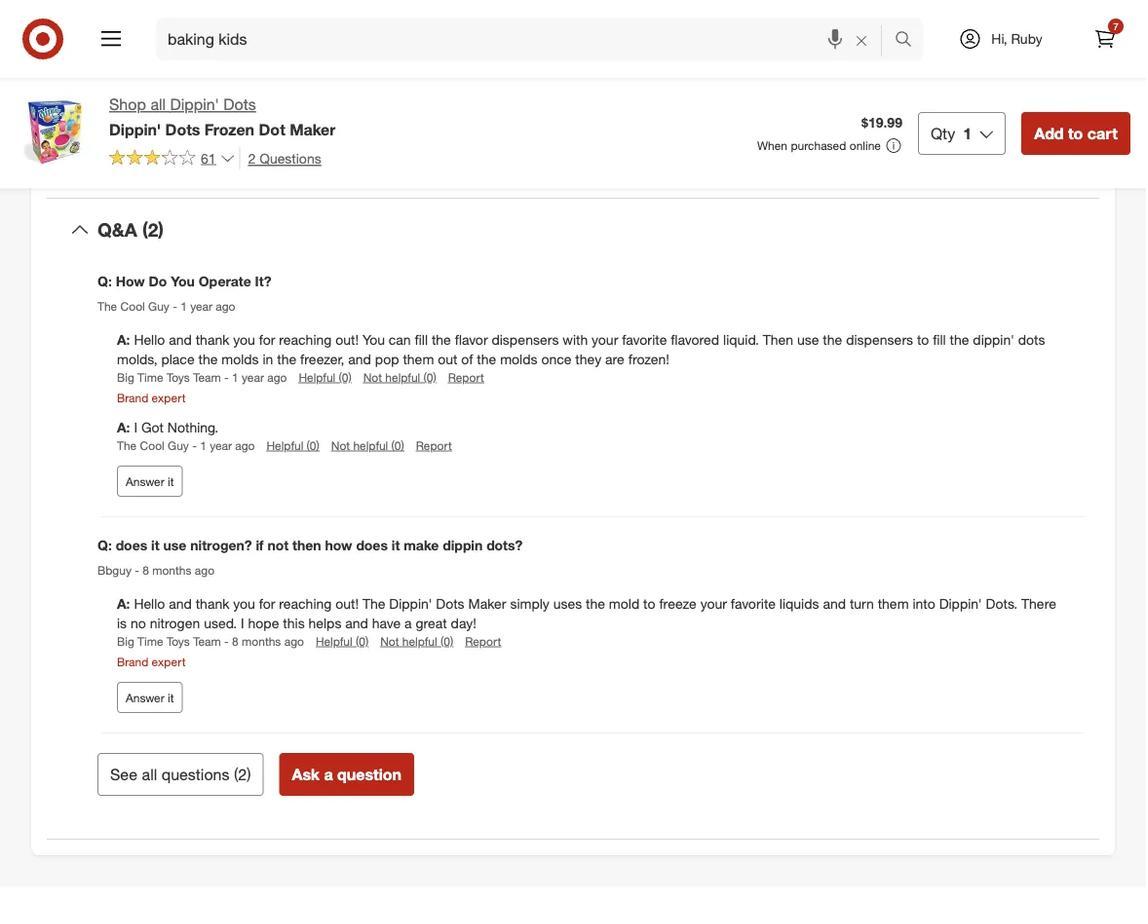 Task type: locate. For each thing, give the bounding box(es) containing it.
and left have
[[345, 614, 368, 631]]

report for maker
[[465, 634, 501, 649]]

you inside q: how do you operate it? the cool guy - 1 year ago
[[171, 273, 195, 290]]

not helpful  (0) button
[[363, 369, 436, 386], [331, 437, 404, 454], [380, 633, 453, 650]]

report button
[[448, 369, 484, 386], [416, 437, 452, 454], [465, 633, 501, 650]]

1 horizontal spatial to
[[917, 331, 929, 348]]

helpful for freezer,
[[299, 370, 335, 384]]

2 reaching from the top
[[279, 595, 332, 612]]

hello and thank you for reaching out! you can fill the flavor dispensers with your favorite flavored liquid. then use the dispensers to fill the dippin' dots molds, place the molds in the freezer, and pop them out of the molds once they are frozen!
[[117, 331, 1045, 367]]

reaching up this
[[279, 595, 332, 612]]

2 horizontal spatial favorite
[[731, 595, 776, 612]]

dots up '61' link
[[165, 120, 200, 139]]

them down can at the left top
[[403, 350, 434, 367]]

0 vertical spatial favorite
[[117, 10, 162, 27]]

What can we help you find? suggestions appear below search field
[[156, 18, 900, 60]]

0 vertical spatial cool
[[120, 299, 145, 313]]

favorite down bonus-
[[117, 10, 162, 27]]

reaching inside hello and thank you for reaching out! you can fill the flavor dispensers with your favorite flavored liquid. then use the dispensers to fill the dippin' dots molds, place the molds in the freezer, and pop them out of the molds once they are frozen!
[[279, 331, 332, 348]]

0 vertical spatial q:
[[97, 273, 112, 290]]

a inside hello and thank you for reaching out! the dippin' dots maker simply uses the mold to freeze your favorite liquids and turn them into dippin' dots. there is no nitrogen used. i hope this helps and have a great day!
[[405, 614, 412, 631]]

inside
[[367, 0, 403, 8]]

0 vertical spatial i
[[134, 419, 137, 436]]

favorite up 'frozen!'
[[622, 331, 667, 348]]

out! inside hello and thank you for reaching out! you can fill the flavor dispensers with your favorite flavored liquid. then use the dispensers to fill the dippin' dots molds, place the molds in the freezer, and pop them out of the molds once they are frozen!
[[335, 331, 359, 348]]

1 horizontal spatial molds
[[500, 350, 537, 367]]

1 vertical spatial 2
[[238, 765, 247, 784]]

1 vertical spatial you
[[362, 331, 385, 348]]

uses
[[553, 595, 582, 612]]

2 answer from the top
[[126, 690, 164, 705]]

reaching up freezer,
[[279, 331, 332, 348]]

operate
[[199, 273, 251, 290]]

hello inside hello and thank you for reaching out! you can fill the flavor dispensers with your favorite flavored liquid. then use the dispensers to fill the dippin' dots molds, place the molds in the freezer, and pop them out of the molds once they are frozen!
[[134, 331, 165, 348]]

favorite
[[117, 10, 162, 27], [622, 331, 667, 348], [731, 595, 776, 612]]

not down have
[[380, 634, 399, 649]]

2 vertical spatial not helpful  (0)
[[380, 634, 453, 649]]

molds,
[[117, 350, 157, 367]]

expert for no
[[152, 655, 186, 669]]

a: left got
[[117, 419, 130, 436]]

your up are
[[592, 331, 618, 348]]

61 link
[[109, 147, 235, 171]]

1 vertical spatial expert
[[152, 655, 186, 669]]

the right then
[[823, 331, 842, 348]]

the right the in
[[277, 350, 296, 367]]

months inside q: does it use nitrogen? if not then how does it make dippin dots? bbguy - 8 months ago
[[152, 563, 191, 577]]

a:
[[117, 331, 134, 348], [117, 419, 130, 436], [117, 595, 134, 612]]

a right have
[[405, 614, 412, 631]]

team down 'used.'
[[193, 634, 221, 649]]

0 vertical spatial year
[[190, 299, 212, 313]]

0 vertical spatial a:
[[117, 331, 134, 348]]

team for the
[[193, 370, 221, 384]]

cool inside q: how do you operate it? the cool guy - 1 year ago
[[120, 299, 145, 313]]

1 you from the top
[[233, 331, 255, 348]]

0 horizontal spatial maker
[[290, 120, 336, 139]]

helpful down the in
[[267, 438, 303, 453]]

hello up no
[[134, 595, 165, 612]]

if
[[256, 537, 264, 554]]

day!
[[451, 614, 476, 631]]

0 vertical spatial for
[[407, 0, 423, 8]]

0 vertical spatial answer it
[[126, 474, 174, 489]]

you up pop
[[362, 331, 385, 348]]

1
[[963, 124, 972, 143], [180, 299, 187, 313], [232, 370, 239, 384], [200, 438, 206, 453]]

your inside hello and thank you for reaching out! you can fill the flavor dispensers with your favorite flavored liquid. then use the dispensers to fill the dippin' dots molds, place the molds in the freezer, and pop them out of the molds once they are frozen!
[[592, 331, 618, 348]]

hi,
[[991, 30, 1007, 47]]

all right see
[[142, 765, 157, 784]]

helpful  (0) button for this
[[316, 633, 369, 650]]

helpful  (0) button
[[299, 369, 352, 386], [267, 437, 319, 454], [316, 633, 369, 650]]

of
[[294, 0, 306, 8], [461, 350, 473, 367]]

0 horizontal spatial of
[[294, 0, 306, 8]]

out! up 'helps'
[[335, 595, 359, 612]]

0 vertical spatial toys
[[167, 370, 190, 384]]

use inside hello and thank you for reaching out! you can fill the flavor dispensers with your favorite flavored liquid. then use the dispensers to fill the dippin' dots molds, place the molds in the freezer, and pop them out of the molds once they are frozen!
[[797, 331, 819, 348]]

not helpful  (0)
[[363, 370, 436, 384], [331, 438, 404, 453], [380, 634, 453, 649]]

2 expert from the top
[[152, 655, 186, 669]]

thank for used.
[[196, 595, 229, 612]]

helpful  (0) down the in
[[267, 438, 319, 453]]

0 horizontal spatial a
[[324, 765, 333, 784]]

out! inside hello and thank you for reaching out! the dippin' dots maker simply uses the mold to freeze your favorite liquids and turn them into dippin' dots. there is no nitrogen used. i hope this helps and have a great day!
[[335, 595, 359, 612]]

brand down no
[[117, 655, 148, 669]]

1 horizontal spatial favorite
[[622, 331, 667, 348]]

you inside hello and thank you for reaching out! you can fill the flavor dispensers with your favorite flavored liquid. then use the dispensers to fill the dippin' dots molds, place the molds in the freezer, and pop them out of the molds once they are frozen!
[[362, 331, 385, 348]]

report button for the
[[448, 369, 484, 386]]

2 vertical spatial a:
[[117, 595, 134, 612]]

the up have
[[362, 595, 385, 612]]

cool down got
[[140, 438, 164, 453]]

2 vertical spatial to
[[643, 595, 655, 612]]

how
[[325, 537, 352, 554]]

1 horizontal spatial dots
[[223, 95, 256, 114]]

dots up frozen at top left
[[223, 95, 256, 114]]

year down the in
[[242, 370, 264, 384]]

months down hope
[[242, 634, 281, 649]]

1 horizontal spatial you
[[362, 331, 385, 348]]

1 vertical spatial dots
[[165, 120, 200, 139]]

bonus-
[[117, 0, 171, 8]]

3 a: from the top
[[117, 595, 134, 612]]

1 vertical spatial thank
[[196, 595, 229, 612]]

helpful  (0) button down 'helps'
[[316, 633, 369, 650]]

1 vertical spatial reaching
[[279, 595, 332, 612]]

1 horizontal spatial fill
[[933, 331, 946, 348]]

0 vertical spatial helpful  (0)
[[299, 370, 352, 384]]

to left dippin'
[[917, 331, 929, 348]]

1 answer it button from the top
[[117, 466, 183, 497]]

and left 'turn'
[[823, 595, 846, 612]]

1 vertical spatial i
[[241, 614, 244, 631]]

hello
[[134, 331, 165, 348], [134, 595, 165, 612]]

1 vertical spatial hello
[[134, 595, 165, 612]]

helpful down 'helps'
[[316, 634, 352, 649]]

helpful down freezer,
[[299, 370, 335, 384]]

1 horizontal spatial 8
[[232, 634, 239, 649]]

helpful  (0) down 'helps'
[[316, 634, 369, 649]]

0 vertical spatial you
[[171, 273, 195, 290]]

on
[[490, 0, 505, 8]]

2 hello from the top
[[134, 595, 165, 612]]

answer it button down no
[[117, 682, 183, 713]]

all
[[150, 95, 166, 114], [142, 765, 157, 784]]

q: inside q: does it use nitrogen? if not then how does it make dippin dots? bbguy - 8 months ago
[[97, 537, 112, 554]]

for inside hello and thank you for reaching out! you can fill the flavor dispensers with your favorite flavored liquid. then use the dispensers to fill the dippin' dots molds, place the molds in the freezer, and pop them out of the molds once they are frozen!
[[259, 331, 275, 348]]

1 vertical spatial favorite
[[622, 331, 667, 348]]

2 vertical spatial report button
[[465, 633, 501, 650]]

1 toys from the top
[[167, 370, 190, 384]]

toys for the
[[167, 370, 190, 384]]

0 horizontal spatial does
[[116, 537, 147, 554]]

0 vertical spatial months
[[152, 563, 191, 577]]

qty 1
[[931, 124, 972, 143]]

this
[[283, 614, 305, 631]]

dippin' up frozen at top left
[[170, 95, 219, 114]]

0 vertical spatial use
[[797, 331, 819, 348]]

out
[[438, 350, 458, 367]]

have
[[372, 614, 401, 631]]

the
[[432, 331, 451, 348], [823, 331, 842, 348], [950, 331, 969, 348], [198, 350, 218, 367], [277, 350, 296, 367], [477, 350, 496, 367], [586, 595, 605, 612]]

favorite left liquids
[[731, 595, 776, 612]]

q: left how
[[97, 273, 112, 290]]

0 vertical spatial not
[[363, 370, 382, 384]]

answer for a:
[[126, 474, 164, 489]]

1 horizontal spatial your
[[592, 331, 618, 348]]

time
[[138, 370, 163, 384], [138, 634, 163, 649]]

- inside q: how do you operate it? the cool guy - 1 year ago
[[173, 299, 177, 313]]

thank up big time toys team - 1 year ago
[[196, 331, 229, 348]]

all inside shop all dippin' dots dippin' dots frozen dot maker
[[150, 95, 166, 114]]

1 vertical spatial toys
[[167, 634, 190, 649]]

1 vertical spatial helpful  (0) button
[[267, 437, 319, 454]]

shop all dippin' dots dippin' dots frozen dot maker
[[109, 95, 336, 139]]

for inside hello and thank you for reaching out! the dippin' dots maker simply uses the mold to freeze your favorite liquids and turn them into dippin' dots. there is no nitrogen used. i hope this helps and have a great day!
[[259, 595, 275, 612]]

then
[[292, 537, 321, 554]]

q: for q: how do you operate it?
[[97, 273, 112, 290]]

dippin' right into at the right bottom of page
[[939, 595, 982, 612]]

shop
[[109, 95, 146, 114]]

q:
[[97, 273, 112, 290], [97, 537, 112, 554]]

use left the nitrogen?
[[163, 537, 187, 554]]

2 answer it from the top
[[126, 690, 174, 705]]

you for molds
[[233, 331, 255, 348]]

maker up day!
[[468, 595, 506, 612]]

2 toys from the top
[[167, 634, 190, 649]]

0 vertical spatial all
[[150, 95, 166, 114]]

add to cart
[[1034, 124, 1118, 143]]

2 vertical spatial not
[[380, 634, 399, 649]]

q: for q: does it use nitrogen? if not then how does it make dippin dots?
[[97, 537, 112, 554]]

your inside hello and thank you for reaching out! the dippin' dots maker simply uses the mold to freeze your favorite liquids and turn them into dippin' dots. there is no nitrogen used. i hope this helps and have a great day!
[[700, 595, 727, 612]]

big down is
[[117, 634, 134, 649]]

a: i got nothing.
[[117, 419, 218, 436]]

1 horizontal spatial maker
[[468, 595, 506, 612]]

1 team from the top
[[193, 370, 221, 384]]

months up nitrogen
[[152, 563, 191, 577]]

1 vertical spatial report
[[416, 438, 452, 453]]

team down place
[[193, 370, 221, 384]]

hello for no
[[134, 595, 165, 612]]

toys down nitrogen
[[167, 634, 190, 649]]

1 vertical spatial your
[[592, 331, 618, 348]]

2 vertical spatial dots
[[436, 595, 464, 612]]

2 answer it button from the top
[[117, 682, 183, 713]]

2 team from the top
[[193, 634, 221, 649]]

1 vertical spatial q:
[[97, 537, 112, 554]]

and up place
[[169, 331, 192, 348]]

year down operate
[[190, 299, 212, 313]]

all for see
[[142, 765, 157, 784]]

you inside hello and thank you for reaching out! the dippin' dots maker simply uses the mold to freeze your favorite liquids and turn them into dippin' dots. there is no nitrogen used. i hope this helps and have a great day!
[[233, 595, 255, 612]]

1 horizontal spatial a
[[405, 614, 412, 631]]

toys down place
[[167, 370, 190, 384]]

not helpful  (0) button for you
[[363, 369, 436, 386]]

big down molds, on the top of the page
[[117, 370, 134, 384]]

does
[[116, 537, 147, 554], [356, 537, 388, 554]]

of right out
[[461, 350, 473, 367]]

0 vertical spatial helpful
[[385, 370, 420, 384]]

q&a
[[97, 218, 137, 241]]

0 horizontal spatial favorite
[[117, 10, 162, 27]]

2 down frozen at top left
[[248, 149, 256, 167]]

0 vertical spatial a
[[405, 614, 412, 631]]

thank for molds
[[196, 331, 229, 348]]

q: inside q: how do you operate it? the cool guy - 1 year ago
[[97, 273, 112, 290]]

use inside q: does it use nitrogen? if not then how does it make dippin dots? bbguy - 8 months ago
[[163, 537, 187, 554]]

2 vertical spatial not helpful  (0) button
[[380, 633, 453, 650]]

0 vertical spatial thank
[[196, 331, 229, 348]]

0 horizontal spatial use
[[163, 537, 187, 554]]

8 down 'used.'
[[232, 634, 239, 649]]

1 vertical spatial answer
[[126, 690, 164, 705]]

helpful  (0) button down the in
[[267, 437, 319, 454]]

2 thank from the top
[[196, 595, 229, 612]]

1 a: from the top
[[117, 331, 134, 348]]

- inside q: does it use nitrogen? if not then how does it make dippin dots? bbguy - 8 months ago
[[135, 563, 139, 577]]

1 does from the left
[[116, 537, 147, 554]]

use right then
[[797, 331, 819, 348]]

out!
[[335, 331, 359, 348], [335, 595, 359, 612]]

toys for nitrogen
[[167, 634, 190, 649]]

fill
[[415, 331, 428, 348], [933, 331, 946, 348]]

it down big time toys team - 8 months ago
[[168, 690, 174, 705]]

1 vertical spatial of
[[461, 350, 473, 367]]

your right freeze
[[700, 595, 727, 612]]

2 vertical spatial helpful
[[316, 634, 352, 649]]

0 vertical spatial team
[[193, 370, 221, 384]]

the down a: i got nothing. at the left top of the page
[[117, 438, 137, 453]]

0 horizontal spatial months
[[152, 563, 191, 577]]

you inside hello and thank you for reaching out! you can fill the flavor dispensers with your favorite flavored liquid. then use the dispensers to fill the dippin' dots molds, place the molds in the freezer, and pop them out of the molds once they are frozen!
[[233, 331, 255, 348]]

1 vertical spatial answer it
[[126, 690, 174, 705]]

for for you
[[259, 331, 275, 348]]

the inside hello and thank you for reaching out! the dippin' dots maker simply uses the mold to freeze your favorite liquids and turn them into dippin' dots. there is no nitrogen used. i hope this helps and have a great day!
[[586, 595, 605, 612]]

1 vertical spatial not
[[331, 438, 350, 453]]

2 q: from the top
[[97, 537, 112, 554]]

months
[[152, 563, 191, 577], [242, 634, 281, 649]]

0 horizontal spatial 8
[[143, 563, 149, 577]]

2 questions
[[248, 149, 321, 167]]

expert down nitrogen
[[152, 655, 186, 669]]

1 out! from the top
[[335, 331, 359, 348]]

year inside q: how do you operate it? the cool guy - 1 year ago
[[190, 299, 212, 313]]

guy down a: i got nothing. at the left top of the page
[[168, 438, 189, 453]]

2 brand from the top
[[117, 655, 148, 669]]

-
[[173, 299, 177, 313], [224, 370, 229, 384], [192, 438, 197, 453], [135, 563, 139, 577], [224, 634, 229, 649]]

search button
[[886, 18, 933, 64]]

a: up is
[[117, 595, 134, 612]]

1 vertical spatial to
[[917, 331, 929, 348]]

1 brand from the top
[[117, 390, 148, 405]]

not helpful  (0) button for the
[[380, 633, 453, 650]]

1 big from the top
[[117, 370, 134, 384]]

for up the in
[[259, 331, 275, 348]]

not down freezer,
[[331, 438, 350, 453]]

and left pop
[[348, 350, 371, 367]]

favorite inside bonus- includes $20 worth of coupons inside for discounts on your favorite treats
[[117, 10, 162, 27]]

i inside hello and thank you for reaching out! the dippin' dots maker simply uses the mold to freeze your favorite liquids and turn them into dippin' dots. there is no nitrogen used. i hope this helps and have a great day!
[[241, 614, 244, 631]]

them inside hello and thank you for reaching out! the dippin' dots maker simply uses the mold to freeze your favorite liquids and turn them into dippin' dots. there is no nitrogen used. i hope this helps and have a great day!
[[878, 595, 909, 612]]

then
[[763, 331, 793, 348]]

you right do
[[171, 273, 195, 290]]

1 vertical spatial time
[[138, 634, 163, 649]]

2 vertical spatial helpful
[[402, 634, 437, 649]]

frozen
[[205, 120, 254, 139]]

dots
[[223, 95, 256, 114], [165, 120, 200, 139], [436, 595, 464, 612]]

liquid.
[[723, 331, 759, 348]]

the right uses
[[586, 595, 605, 612]]

2 time from the top
[[138, 634, 163, 649]]

1 vertical spatial for
[[259, 331, 275, 348]]

answer down the cool guy - 1 year ago
[[126, 474, 164, 489]]

thank inside hello and thank you for reaching out! you can fill the flavor dispensers with your favorite flavored liquid. then use the dispensers to fill the dippin' dots molds, place the molds in the freezer, and pop them out of the molds once they are frozen!
[[196, 331, 229, 348]]

1 thank from the top
[[196, 331, 229, 348]]

helpful  (0) for this
[[316, 634, 369, 649]]

year down nothing.
[[210, 438, 232, 453]]

8 inside q: does it use nitrogen? if not then how does it make dippin dots? bbguy - 8 months ago
[[143, 563, 149, 577]]

1 molds from the left
[[221, 350, 259, 367]]

hello up molds, on the top of the page
[[134, 331, 165, 348]]

ago inside q: how do you operate it? the cool guy - 1 year ago
[[216, 299, 235, 313]]

all right "shop"
[[150, 95, 166, 114]]

2 out! from the top
[[335, 595, 359, 612]]

2 brand expert from the top
[[117, 655, 186, 669]]

0 vertical spatial of
[[294, 0, 306, 8]]

2 horizontal spatial dots
[[436, 595, 464, 612]]

no
[[131, 614, 146, 631]]

see
[[110, 765, 138, 784]]

molds left once
[[500, 350, 537, 367]]

1 answer from the top
[[126, 474, 164, 489]]

the down how
[[97, 299, 117, 313]]

helpful for you
[[385, 370, 420, 384]]

your right on at left
[[509, 0, 535, 8]]

0 vertical spatial out!
[[335, 331, 359, 348]]

helpful  (0) for freezer,
[[299, 370, 352, 384]]

thank inside hello and thank you for reaching out! the dippin' dots maker simply uses the mold to freeze your favorite liquids and turn them into dippin' dots. there is no nitrogen used. i hope this helps and have a great day!
[[196, 595, 229, 612]]

2 vertical spatial your
[[700, 595, 727, 612]]

of right "worth"
[[294, 0, 306, 8]]

2 you from the top
[[233, 595, 255, 612]]

brand expert for no
[[117, 655, 186, 669]]

it
[[168, 474, 174, 489], [151, 537, 159, 554], [392, 537, 400, 554], [168, 690, 174, 705]]

1 horizontal spatial months
[[242, 634, 281, 649]]

you
[[171, 273, 195, 290], [362, 331, 385, 348]]

0 vertical spatial report
[[448, 370, 484, 384]]

1 brand expert from the top
[[117, 390, 186, 405]]

you for used.
[[233, 595, 255, 612]]

0 vertical spatial not helpful  (0) button
[[363, 369, 436, 386]]

0 horizontal spatial fill
[[415, 331, 428, 348]]

1 q: from the top
[[97, 273, 112, 290]]

dots?
[[486, 537, 523, 554]]

does right how
[[356, 537, 388, 554]]

expert up a: i got nothing. at the left top of the page
[[152, 390, 186, 405]]

discounts
[[427, 0, 486, 8]]

dots up day!
[[436, 595, 464, 612]]

dots inside hello and thank you for reaching out! the dippin' dots maker simply uses the mold to freeze your favorite liquids and turn them into dippin' dots. there is no nitrogen used. i hope this helps and have a great day!
[[436, 595, 464, 612]]

team
[[193, 370, 221, 384], [193, 634, 221, 649]]

1 vertical spatial them
[[878, 595, 909, 612]]

1 hello from the top
[[134, 331, 165, 348]]

maker up questions
[[290, 120, 336, 139]]

it down the cool guy - 1 year ago
[[168, 474, 174, 489]]

0 vertical spatial big
[[117, 370, 134, 384]]

expert
[[152, 390, 186, 405], [152, 655, 186, 669]]

answer it down the cool guy - 1 year ago
[[126, 474, 174, 489]]

of inside hello and thank you for reaching out! you can fill the flavor dispensers with your favorite flavored liquid. then use the dispensers to fill the dippin' dots molds, place the molds in the freezer, and pop them out of the molds once they are frozen!
[[461, 350, 473, 367]]

1 time from the top
[[138, 370, 163, 384]]

dippin'
[[170, 95, 219, 114], [109, 120, 161, 139], [389, 595, 432, 612], [939, 595, 982, 612]]

hello inside hello and thank you for reaching out! the dippin' dots maker simply uses the mold to freeze your favorite liquids and turn them into dippin' dots. there is no nitrogen used. i hope this helps and have a great day!
[[134, 595, 165, 612]]

answer it button down the cool guy - 1 year ago
[[117, 466, 183, 497]]

for right inside
[[407, 0, 423, 8]]

answer down no
[[126, 690, 164, 705]]

2 a: from the top
[[117, 419, 130, 436]]

0 vertical spatial guy
[[148, 299, 169, 313]]

time down molds, on the top of the page
[[138, 370, 163, 384]]

2 vertical spatial helpful  (0) button
[[316, 633, 369, 650]]

2 big from the top
[[117, 634, 134, 649]]

0 vertical spatial not helpful  (0)
[[363, 370, 436, 384]]

1 reaching from the top
[[279, 331, 332, 348]]

reaching for this
[[279, 595, 332, 612]]

ago down operate
[[216, 299, 235, 313]]

a: up molds, on the top of the page
[[117, 331, 134, 348]]

to right mold
[[643, 595, 655, 612]]

them
[[403, 350, 434, 367], [878, 595, 909, 612]]

to inside hello and thank you for reaching out! you can fill the flavor dispensers with your favorite flavored liquid. then use the dispensers to fill the dippin' dots molds, place the molds in the freezer, and pop them out of the molds once they are frozen!
[[917, 331, 929, 348]]

worth
[[255, 0, 290, 8]]

reaching inside hello and thank you for reaching out! the dippin' dots maker simply uses the mold to freeze your favorite liquids and turn them into dippin' dots. there is no nitrogen used. i hope this helps and have a great day!
[[279, 595, 332, 612]]

1 vertical spatial team
[[193, 634, 221, 649]]

in
[[263, 350, 273, 367]]

out! up freezer,
[[335, 331, 359, 348]]

i left got
[[134, 419, 137, 436]]

0 horizontal spatial dispensers
[[492, 331, 559, 348]]

answer it button
[[117, 466, 183, 497], [117, 682, 183, 713]]

2 horizontal spatial to
[[1068, 124, 1083, 143]]

a
[[405, 614, 412, 631], [324, 765, 333, 784]]

how
[[116, 273, 145, 290]]

0 vertical spatial brand
[[117, 390, 148, 405]]

helpful  (0) button down freezer,
[[299, 369, 352, 386]]

report
[[448, 370, 484, 384], [416, 438, 452, 453], [465, 634, 501, 649]]

ask a question
[[292, 765, 401, 784]]

brand
[[117, 390, 148, 405], [117, 655, 148, 669]]

you up big time toys team - 1 year ago
[[233, 331, 255, 348]]

helpful
[[385, 370, 420, 384], [353, 438, 388, 453], [402, 634, 437, 649]]

0 vertical spatial helpful
[[299, 370, 335, 384]]

does up bbguy
[[116, 537, 147, 554]]

guy inside q: how do you operate it? the cool guy - 1 year ago
[[148, 299, 169, 313]]

1 horizontal spatial i
[[241, 614, 244, 631]]

1 expert from the top
[[152, 390, 186, 405]]

fill right can at the left top
[[415, 331, 428, 348]]

1 horizontal spatial does
[[356, 537, 388, 554]]

image of dippin' dots frozen dot maker image
[[16, 94, 94, 172]]

0 horizontal spatial to
[[643, 595, 655, 612]]

hello and thank you for reaching out! the dippin' dots maker simply uses the mold to freeze your favorite liquids and turn them into dippin' dots. there is no nitrogen used. i hope this helps and have a great day!
[[117, 595, 1056, 631]]

1 horizontal spatial them
[[878, 595, 909, 612]]

2 right questions
[[238, 765, 247, 784]]

answer it for a:
[[126, 474, 174, 489]]

not down pop
[[363, 370, 382, 384]]

out! for and
[[335, 331, 359, 348]]

the inside q: how do you operate it? the cool guy - 1 year ago
[[97, 299, 117, 313]]

2 vertical spatial helpful  (0)
[[316, 634, 369, 649]]

1 answer it from the top
[[126, 474, 174, 489]]

the
[[97, 299, 117, 313], [117, 438, 137, 453], [362, 595, 385, 612]]

ago down the nitrogen?
[[195, 563, 214, 577]]

big for molds,
[[117, 370, 134, 384]]

2 vertical spatial report
[[465, 634, 501, 649]]



Task type: vqa. For each thing, say whether or not it's contained in the screenshot.
Q: How Do You Operate It? The Cool Guy - 1 year ago
yes



Task type: describe. For each thing, give the bounding box(es) containing it.
out! for helps
[[335, 595, 359, 612]]

not
[[267, 537, 289, 554]]

when
[[757, 138, 787, 153]]

nitrogen
[[150, 614, 200, 631]]

the cool guy - 1 year ago
[[117, 438, 255, 453]]

coupons
[[310, 0, 363, 8]]

2 questions link
[[239, 147, 321, 169]]

1 fill from the left
[[415, 331, 428, 348]]

not helpful  (0) for the
[[380, 634, 453, 649]]

helpful  (0) button for freezer,
[[299, 369, 352, 386]]

not helpful  (0) for you
[[363, 370, 436, 384]]

(2)
[[142, 218, 164, 241]]

bbguy
[[97, 563, 131, 577]]

time for no
[[138, 634, 163, 649]]

answer for big time toys team - 8 months ago
[[126, 690, 164, 705]]

big time toys team - 1 year ago
[[117, 370, 287, 384]]

ago inside q: does it use nitrogen? if not then how does it make dippin dots? bbguy - 8 months ago
[[195, 563, 214, 577]]

it left the nitrogen?
[[151, 537, 159, 554]]

turn
[[850, 595, 874, 612]]

report for the
[[448, 370, 484, 384]]

search
[[886, 31, 933, 50]]

7
[[1113, 20, 1119, 32]]

nothing.
[[167, 419, 218, 436]]

1 dispensers from the left
[[492, 331, 559, 348]]

for for the
[[259, 595, 275, 612]]

includes
[[174, 0, 226, 8]]

it?
[[255, 273, 271, 290]]

0 vertical spatial dots
[[223, 95, 256, 114]]

make
[[404, 537, 439, 554]]

place
[[161, 350, 194, 367]]

to inside button
[[1068, 124, 1083, 143]]

1 vertical spatial helpful  (0)
[[267, 438, 319, 453]]

brand expert for place
[[117, 390, 186, 405]]

brand for is
[[117, 655, 148, 669]]

question
[[337, 765, 401, 784]]

your inside bonus- includes $20 worth of coupons inside for discounts on your favorite treats
[[509, 0, 535, 8]]

answer it button for big time toys team - 8 months ago
[[117, 682, 183, 713]]

it left 'make'
[[392, 537, 400, 554]]

got
[[141, 419, 164, 436]]

ago down this
[[284, 634, 304, 649]]

dippin
[[443, 537, 483, 554]]

1 vertical spatial months
[[242, 634, 281, 649]]

7 link
[[1084, 18, 1127, 60]]

dots
[[1018, 331, 1045, 348]]

them inside hello and thank you for reaching out! you can fill the flavor dispensers with your favorite flavored liquid. then use the dispensers to fill the dippin' dots molds, place the molds in the freezer, and pop them out of the molds once they are frozen!
[[403, 350, 434, 367]]

hi, ruby
[[991, 30, 1042, 47]]

q: how do you operate it? the cool guy - 1 year ago
[[97, 273, 271, 313]]

once
[[541, 350, 572, 367]]

freezer,
[[300, 350, 344, 367]]

pop
[[375, 350, 399, 367]]

into
[[913, 595, 935, 612]]

mold
[[609, 595, 640, 612]]

treats
[[166, 10, 200, 27]]

2 does from the left
[[356, 537, 388, 554]]

1 vertical spatial not helpful  (0) button
[[331, 437, 404, 454]]

questions
[[259, 149, 321, 167]]

great
[[416, 614, 447, 631]]

for inside bonus- includes $20 worth of coupons inside for discounts on your favorite treats
[[407, 0, 423, 8]]

ask a question button
[[279, 753, 414, 796]]

flavored
[[671, 331, 719, 348]]

hello for place
[[134, 331, 165, 348]]

1 vertical spatial not helpful  (0)
[[331, 438, 404, 453]]

1 vertical spatial cool
[[140, 438, 164, 453]]

$19.99
[[862, 114, 902, 131]]

freeze
[[659, 595, 697, 612]]

online
[[850, 138, 881, 153]]

1 vertical spatial year
[[242, 370, 264, 384]]

all for shop
[[150, 95, 166, 114]]

1 vertical spatial the
[[117, 438, 137, 453]]

when purchased online
[[757, 138, 881, 153]]

expert for place
[[152, 390, 186, 405]]

dots.
[[986, 595, 1018, 612]]

1 inside q: how do you operate it? the cool guy - 1 year ago
[[180, 299, 187, 313]]

liquids
[[779, 595, 819, 612]]

they
[[575, 350, 601, 367]]

dippin'
[[973, 331, 1014, 348]]

see all questions ( 2 )
[[110, 765, 251, 784]]

ago down the in
[[267, 370, 287, 384]]

a: for hello and thank you for reaching out! the dippin' dots maker simply uses the mold to freeze your favorite liquids and turn them into dippin' dots. there is no nitrogen used. i hope this helps and have a great day!
[[117, 595, 134, 612]]

the inside hello and thank you for reaching out! the dippin' dots maker simply uses the mold to freeze your favorite liquids and turn them into dippin' dots. there is no nitrogen used. i hope this helps and have a great day!
[[362, 595, 385, 612]]

add
[[1034, 124, 1064, 143]]

not for the
[[380, 634, 399, 649]]

ask
[[292, 765, 320, 784]]

add to cart button
[[1022, 112, 1130, 155]]

big for is
[[117, 634, 134, 649]]

brand for molds,
[[117, 390, 148, 405]]

flavor
[[455, 331, 488, 348]]

q: does it use nitrogen? if not then how does it make dippin dots? bbguy - 8 months ago
[[97, 537, 523, 577]]

dippin' up great
[[389, 595, 432, 612]]

cart
[[1087, 124, 1118, 143]]

reaching for freezer,
[[279, 331, 332, 348]]

team for nitrogen
[[193, 634, 221, 649]]

helps
[[308, 614, 341, 631]]

hope
[[248, 614, 279, 631]]

helpful for this
[[316, 634, 352, 649]]

big time toys team - 8 months ago
[[117, 634, 304, 649]]

can
[[389, 331, 411, 348]]

0 horizontal spatial i
[[134, 419, 137, 436]]

answer it button for a:
[[117, 466, 183, 497]]

)
[[247, 765, 251, 784]]

questions
[[161, 765, 230, 784]]

1 vertical spatial helpful
[[267, 438, 303, 453]]

2 molds from the left
[[500, 350, 537, 367]]

frozen!
[[628, 350, 670, 367]]

q&a (2) button
[[47, 199, 1099, 261]]

0 horizontal spatial dots
[[165, 120, 200, 139]]

2 dispensers from the left
[[846, 331, 913, 348]]

simply
[[510, 595, 549, 612]]

time for place
[[138, 370, 163, 384]]

dippin' down "shop"
[[109, 120, 161, 139]]

not for you
[[363, 370, 382, 384]]

favorite inside hello and thank you for reaching out! the dippin' dots maker simply uses the mold to freeze your favorite liquids and turn them into dippin' dots. there is no nitrogen used. i hope this helps and have a great day!
[[731, 595, 776, 612]]

nitrogen?
[[190, 537, 252, 554]]

maker inside shop all dippin' dots dippin' dots frozen dot maker
[[290, 120, 336, 139]]

report button for maker
[[465, 633, 501, 650]]

1 vertical spatial helpful
[[353, 438, 388, 453]]

of inside bonus- includes $20 worth of coupons inside for discounts on your favorite treats
[[294, 0, 306, 8]]

purchased
[[791, 138, 846, 153]]

used.
[[204, 614, 237, 631]]

1 vertical spatial guy
[[168, 438, 189, 453]]

the up out
[[432, 331, 451, 348]]

to inside hello and thank you for reaching out! the dippin' dots maker simply uses the mold to freeze your favorite liquids and turn them into dippin' dots. there is no nitrogen used. i hope this helps and have a great day!
[[643, 595, 655, 612]]

q&a (2)
[[97, 218, 164, 241]]

the up big time toys team - 1 year ago
[[198, 350, 218, 367]]

a: for hello and thank you for reaching out! you can fill the flavor dispensers with your favorite flavored liquid. then use the dispensers to fill the dippin' dots molds, place the molds in the freezer, and pop them out of the molds once they are frozen!
[[117, 331, 134, 348]]

bonus- includes $20 worth of coupons inside for discounts on your favorite treats
[[117, 0, 535, 27]]

0 horizontal spatial 2
[[238, 765, 247, 784]]

2 fill from the left
[[933, 331, 946, 348]]

helpful for the
[[402, 634, 437, 649]]

the left dippin'
[[950, 331, 969, 348]]

ruby
[[1011, 30, 1042, 47]]

qty
[[931, 124, 955, 143]]

do
[[149, 273, 167, 290]]

the down flavor
[[477, 350, 496, 367]]

with
[[563, 331, 588, 348]]

1 vertical spatial report button
[[416, 437, 452, 454]]

maker inside hello and thank you for reaching out! the dippin' dots maker simply uses the mold to freeze your favorite liquids and turn them into dippin' dots. there is no nitrogen used. i hope this helps and have a great day!
[[468, 595, 506, 612]]

ago down big time toys team - 1 year ago
[[235, 438, 255, 453]]

a inside button
[[324, 765, 333, 784]]

dot
[[259, 120, 285, 139]]

(
[[234, 765, 238, 784]]

answer it for big time toys team - 8 months ago
[[126, 690, 174, 705]]

2 vertical spatial year
[[210, 438, 232, 453]]

are
[[605, 350, 624, 367]]

favorite inside hello and thank you for reaching out! you can fill the flavor dispensers with your favorite flavored liquid. then use the dispensers to fill the dippin' dots molds, place the molds in the freezer, and pop them out of the molds once they are frozen!
[[622, 331, 667, 348]]

1 horizontal spatial 2
[[248, 149, 256, 167]]

is
[[117, 614, 127, 631]]

and up nitrogen
[[169, 595, 192, 612]]



